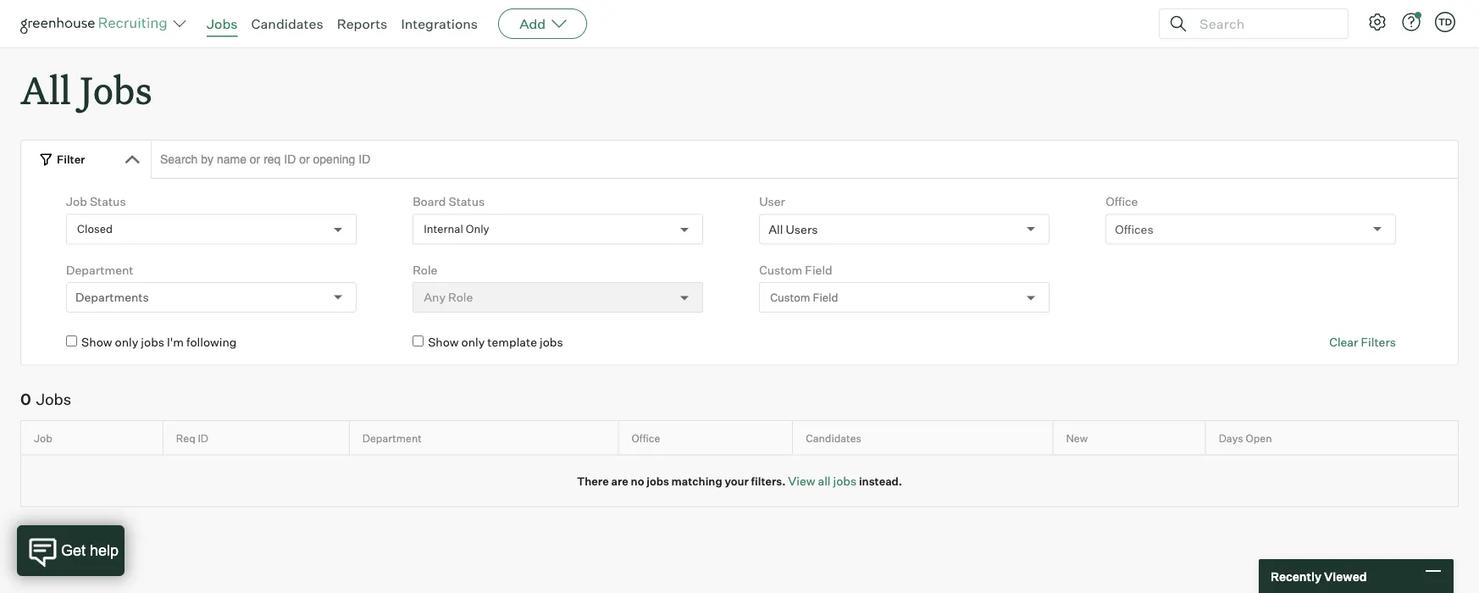 Task type: vqa. For each thing, say whether or not it's contained in the screenshot.
Jobs
yes



Task type: describe. For each thing, give the bounding box(es) containing it.
1 horizontal spatial candidates
[[806, 432, 862, 445]]

filters.
[[751, 474, 786, 488]]

req id
[[176, 432, 209, 445]]

jobs left the i'm
[[141, 335, 164, 350]]

matching
[[672, 474, 723, 488]]

following
[[187, 335, 237, 350]]

internal
[[424, 222, 463, 236]]

board status
[[413, 194, 485, 209]]

add button
[[498, 8, 587, 39]]

user
[[760, 194, 786, 209]]

your
[[725, 474, 749, 488]]

only for template
[[462, 335, 485, 350]]

td button
[[1432, 8, 1459, 36]]

Show only template jobs checkbox
[[413, 336, 424, 347]]

jobs right 'template'
[[540, 335, 563, 350]]

open
[[1246, 432, 1273, 445]]

0 vertical spatial custom field
[[760, 262, 833, 277]]

filters
[[1362, 335, 1397, 350]]

no
[[631, 474, 644, 488]]

internal only
[[424, 222, 490, 236]]

2 horizontal spatial jobs
[[207, 15, 238, 32]]

instead.
[[859, 474, 903, 488]]

show for show only template jobs
[[428, 335, 459, 350]]

1 vertical spatial custom field
[[771, 291, 839, 304]]

show for show only jobs i'm following
[[81, 335, 112, 350]]

0 vertical spatial custom
[[760, 262, 803, 277]]

1 vertical spatial custom
[[771, 291, 811, 304]]

1 vertical spatial office
[[632, 432, 660, 445]]

new
[[1067, 432, 1088, 445]]

clear filters link
[[1330, 334, 1397, 351]]

job for job status
[[66, 194, 87, 209]]

all for all jobs
[[20, 64, 71, 114]]

id
[[198, 432, 209, 445]]

configure image
[[1368, 12, 1388, 32]]

there are no jobs matching your filters. view all jobs instead.
[[577, 473, 903, 488]]

days open
[[1219, 432, 1273, 445]]



Task type: locate. For each thing, give the bounding box(es) containing it.
add
[[520, 15, 546, 32]]

closed
[[77, 222, 113, 236]]

jobs link
[[207, 15, 238, 32]]

jobs inside there are no jobs matching your filters. view all jobs instead.
[[647, 474, 669, 488]]

td button
[[1436, 12, 1456, 32]]

template
[[488, 335, 537, 350]]

candidates link
[[251, 15, 323, 32]]

1 horizontal spatial only
[[462, 335, 485, 350]]

candidates up the all
[[806, 432, 862, 445]]

custom field down users
[[771, 291, 839, 304]]

candidates right jobs link
[[251, 15, 323, 32]]

office up no
[[632, 432, 660, 445]]

field
[[805, 262, 833, 277], [813, 291, 839, 304]]

greenhouse recruiting image
[[20, 14, 173, 34]]

there
[[577, 474, 609, 488]]

1 horizontal spatial office
[[1106, 194, 1139, 209]]

0 vertical spatial department
[[66, 262, 133, 277]]

reports
[[337, 15, 388, 32]]

custom
[[760, 262, 803, 277], [771, 291, 811, 304]]

2 status from the left
[[449, 194, 485, 209]]

job down 0 jobs
[[34, 432, 52, 445]]

td
[[1439, 16, 1453, 28]]

clear
[[1330, 335, 1359, 350]]

job
[[66, 194, 87, 209], [34, 432, 52, 445]]

jobs down 'greenhouse recruiting' image
[[80, 64, 152, 114]]

jobs right the all
[[834, 473, 857, 488]]

0 vertical spatial office
[[1106, 194, 1139, 209]]

status for job status
[[90, 194, 126, 209]]

status
[[90, 194, 126, 209], [449, 194, 485, 209]]

only down 'departments'
[[115, 335, 138, 350]]

2 only from the left
[[462, 335, 485, 350]]

1 horizontal spatial department
[[363, 432, 422, 445]]

only for jobs
[[115, 335, 138, 350]]

integrations
[[401, 15, 478, 32]]

recently viewed
[[1271, 569, 1368, 584]]

req
[[176, 432, 196, 445]]

job for job
[[34, 432, 52, 445]]

0 vertical spatial all
[[20, 64, 71, 114]]

0 horizontal spatial show
[[81, 335, 112, 350]]

only
[[466, 222, 490, 236]]

view
[[788, 473, 816, 488]]

all for all users
[[769, 222, 783, 237]]

0 horizontal spatial jobs
[[36, 390, 71, 409]]

jobs
[[207, 15, 238, 32], [80, 64, 152, 114], [36, 390, 71, 409]]

0 vertical spatial jobs
[[207, 15, 238, 32]]

1 horizontal spatial jobs
[[80, 64, 152, 114]]

0 horizontal spatial office
[[632, 432, 660, 445]]

jobs for 0 jobs
[[36, 390, 71, 409]]

show only template jobs
[[428, 335, 563, 350]]

filter
[[57, 152, 85, 166]]

2 show from the left
[[428, 335, 459, 350]]

all up filter
[[20, 64, 71, 114]]

0 horizontal spatial job
[[34, 432, 52, 445]]

board
[[413, 194, 446, 209]]

days
[[1219, 432, 1244, 445]]

0 vertical spatial field
[[805, 262, 833, 277]]

custom down all users
[[771, 291, 811, 304]]

role
[[413, 262, 438, 277]]

all users option
[[769, 222, 818, 237]]

show right show only template jobs option
[[428, 335, 459, 350]]

view all jobs link
[[788, 473, 857, 488]]

custom field down all users option at top
[[760, 262, 833, 277]]

candidates
[[251, 15, 323, 32], [806, 432, 862, 445]]

offices
[[1115, 222, 1154, 237]]

custom field
[[760, 262, 833, 277], [771, 291, 839, 304]]

1 only from the left
[[115, 335, 138, 350]]

0 horizontal spatial department
[[66, 262, 133, 277]]

department
[[66, 262, 133, 277], [363, 432, 422, 445]]

Search text field
[[1196, 11, 1333, 36]]

1 show from the left
[[81, 335, 112, 350]]

integrations link
[[401, 15, 478, 32]]

only
[[115, 335, 138, 350], [462, 335, 485, 350]]

1 horizontal spatial all
[[769, 222, 783, 237]]

show
[[81, 335, 112, 350], [428, 335, 459, 350]]

show right show only jobs i'm following option
[[81, 335, 112, 350]]

0 vertical spatial job
[[66, 194, 87, 209]]

Search by name or req ID or opening ID text field
[[151, 140, 1459, 179]]

1 horizontal spatial job
[[66, 194, 87, 209]]

office up offices
[[1106, 194, 1139, 209]]

1 horizontal spatial status
[[449, 194, 485, 209]]

1 horizontal spatial show
[[428, 335, 459, 350]]

users
[[786, 222, 818, 237]]

all left users
[[769, 222, 783, 237]]

0
[[20, 390, 31, 409]]

0 horizontal spatial status
[[90, 194, 126, 209]]

jobs right no
[[647, 474, 669, 488]]

1 status from the left
[[90, 194, 126, 209]]

all jobs
[[20, 64, 152, 114]]

i'm
[[167, 335, 184, 350]]

0 vertical spatial candidates
[[251, 15, 323, 32]]

recently
[[1271, 569, 1322, 584]]

office
[[1106, 194, 1139, 209], [632, 432, 660, 445]]

Show only jobs I'm following checkbox
[[66, 336, 77, 347]]

status up closed
[[90, 194, 126, 209]]

clear filters
[[1330, 335, 1397, 350]]

all
[[20, 64, 71, 114], [769, 222, 783, 237]]

1 vertical spatial all
[[769, 222, 783, 237]]

departments
[[76, 290, 149, 305]]

0 jobs
[[20, 390, 71, 409]]

jobs left candidates link
[[207, 15, 238, 32]]

2 vertical spatial jobs
[[36, 390, 71, 409]]

0 horizontal spatial candidates
[[251, 15, 323, 32]]

jobs for all jobs
[[80, 64, 152, 114]]

1 vertical spatial field
[[813, 291, 839, 304]]

1 vertical spatial department
[[363, 432, 422, 445]]

reports link
[[337, 15, 388, 32]]

0 horizontal spatial all
[[20, 64, 71, 114]]

job up closed
[[66, 194, 87, 209]]

0 horizontal spatial only
[[115, 335, 138, 350]]

only left 'template'
[[462, 335, 485, 350]]

show only jobs i'm following
[[81, 335, 237, 350]]

jobs
[[141, 335, 164, 350], [540, 335, 563, 350], [834, 473, 857, 488], [647, 474, 669, 488]]

status up "internal only"
[[449, 194, 485, 209]]

1 vertical spatial job
[[34, 432, 52, 445]]

all
[[818, 473, 831, 488]]

viewed
[[1325, 569, 1368, 584]]

1 vertical spatial jobs
[[80, 64, 152, 114]]

custom down all users option at top
[[760, 262, 803, 277]]

jobs right 0
[[36, 390, 71, 409]]

1 vertical spatial candidates
[[806, 432, 862, 445]]

job status
[[66, 194, 126, 209]]

status for board status
[[449, 194, 485, 209]]

are
[[611, 474, 629, 488]]

all users
[[769, 222, 818, 237]]



